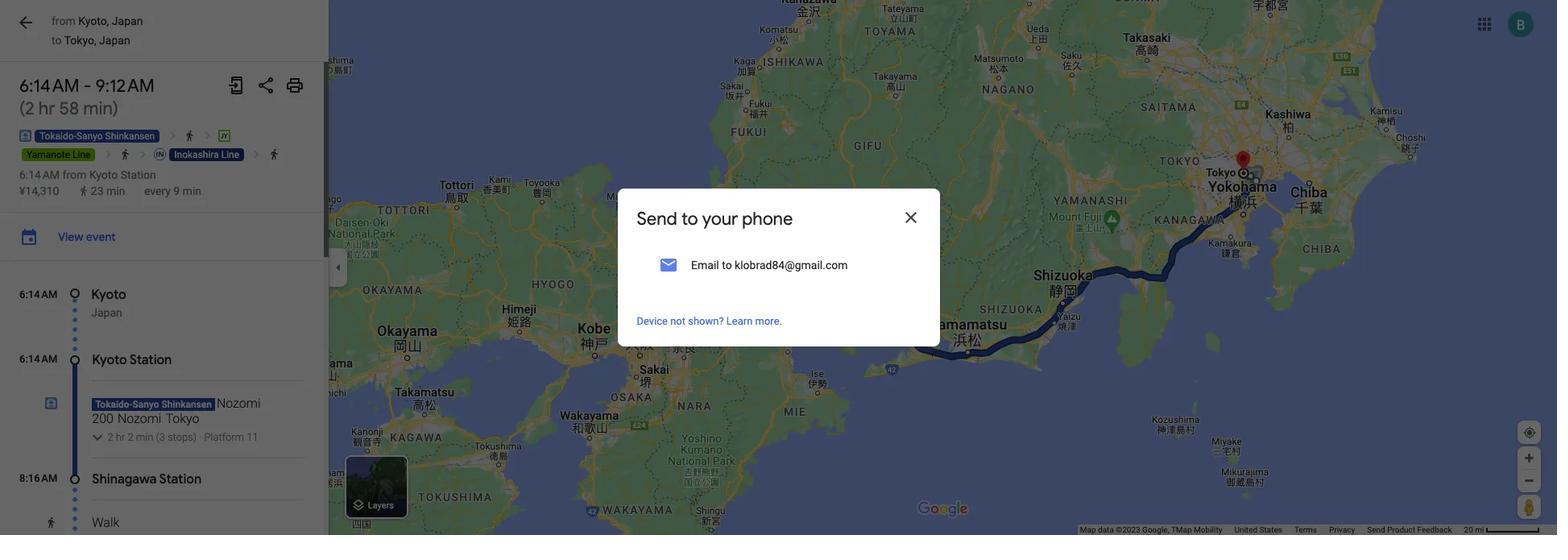 Task type: vqa. For each thing, say whether or not it's contained in the screenshot.
30
no



Task type: describe. For each thing, give the bounding box(es) containing it.
google maps element
[[0, 0, 1557, 535]]

4 6:14 am from the top
[[19, 353, 57, 365]]

station for kyoto
[[130, 352, 172, 368]]

directions from kyoto, japan to tokyo, japan region
[[0, 62, 329, 535]]

walk
[[92, 515, 120, 530]]

inokashira line
[[174, 149, 239, 160]]

tokaido- for shinkansen image
[[95, 399, 133, 410]]

stops)
[[168, 431, 197, 443]]

shinkansen for shinkansen icon
[[105, 131, 155, 142]]

not
[[671, 315, 686, 327]]

min left 3
[[136, 431, 153, 443]]

shown?
[[688, 315, 724, 327]]

privacy
[[1329, 525, 1355, 534]]

every
[[144, 185, 171, 197]]

shinkansen image
[[45, 397, 57, 409]]

tokaido-sanyo shinkansen for shinkansen icon
[[39, 131, 155, 142]]

0 vertical spatial walk image
[[120, 148, 132, 160]]

shinkansen image
[[19, 130, 31, 142]]

kyoto inside "6:14 am from kyoto station ¥14,310"
[[89, 168, 118, 181]]

nozomi tokyo
[[118, 411, 199, 426]]

more.
[[755, 315, 782, 327]]

send for send to your phone
[[637, 208, 678, 230]]

main content containing 6:14 am
[[0, 0, 329, 535]]

6:14 am inside "6:14 am from kyoto station ¥14,310"
[[19, 168, 60, 181]]

event
[[86, 230, 116, 244]]

tokyo,
[[64, 34, 96, 47]]

product
[[1388, 525, 1416, 534]]

states
[[1260, 525, 1283, 534]]

email
[[691, 258, 719, 271]]

send to your phone dialog
[[618, 189, 940, 347]]

tokaido- for shinkansen icon
[[39, 131, 76, 142]]

1 vertical spatial japan
[[99, 34, 130, 47]]

kyoto for kyoto japan
[[91, 287, 126, 303]]

3 6:14 am from the top
[[19, 288, 57, 301]]

from kyoto, japan to tokyo, japan
[[52, 15, 143, 47]]

from inside from kyoto, japan to tokyo, japan
[[52, 15, 76, 27]]

united states button
[[1235, 525, 1283, 535]]

map data ©2023 google, tmap mobility
[[1080, 525, 1223, 534]]

train image for yamanote line
[[218, 130, 231, 142]]

email to klobrad84@gmail.com button
[[637, 247, 921, 283]]

tokyo
[[166, 411, 199, 426]]

station for shinagawa
[[159, 471, 202, 487]]

united
[[1235, 525, 1258, 534]]

2 inside 6:14 am - 9:12 am ( 2 hr 58 min )
[[25, 97, 34, 120]]

hr inside 6:14 am - 9:12 am ( 2 hr 58 min )
[[38, 97, 55, 120]]

©2023
[[1116, 525, 1141, 534]]

zoom out image
[[1524, 475, 1536, 487]]

9
[[173, 185, 180, 197]]

kyoto japan
[[91, 287, 126, 319]]

train image for inokashira line
[[154, 148, 166, 160]]

6:14 am - 9:12 am ( 2 hr 58 min )
[[19, 75, 155, 120]]

)
[[113, 97, 118, 120]]

kyoto for kyoto station
[[92, 352, 127, 368]]

yamanote line
[[27, 149, 91, 160]]

1 horizontal spatial 2
[[108, 431, 113, 443]]

shinagawa
[[92, 471, 157, 487]]

58
[[59, 97, 79, 120]]

to inside from kyoto, japan to tokyo, japan
[[52, 34, 62, 47]]

sanyo for shinkansen icon
[[76, 131, 103, 142]]

min right 9 at top left
[[183, 185, 201, 197]]

9:12 am
[[95, 75, 155, 97]]

layers
[[368, 501, 394, 511]]

11
[[247, 431, 258, 443]]

google,
[[1143, 525, 1170, 534]]

station inside "6:14 am from kyoto station ¥14,310"
[[121, 168, 156, 181]]

kyoto,
[[78, 15, 109, 27]]

learn
[[727, 315, 753, 327]]

send product feedback button
[[1368, 525, 1452, 535]]

kyoto station
[[92, 352, 172, 368]]

klobrad84@gmail.com
[[735, 258, 848, 271]]

view event
[[58, 230, 116, 244]]

( inside 6:14 am - 9:12 am ( 2 hr 58 min )
[[19, 97, 25, 120]]

shinagawa station
[[92, 471, 202, 487]]

23
[[91, 185, 104, 197]]

0 horizontal spatial , then image
[[102, 148, 114, 160]]

mi
[[1476, 525, 1485, 534]]

your
[[702, 208, 738, 230]]

20 mi
[[1465, 525, 1485, 534]]

map
[[1080, 525, 1096, 534]]



Task type: locate. For each thing, give the bounding box(es) containing it.
footer
[[1080, 525, 1465, 535]]

nozomi up 11 on the bottom of page
[[217, 396, 261, 411]]

kyoto down event
[[91, 287, 126, 303]]

6:14 am from kyoto station ¥14,310
[[19, 168, 156, 197]]

0 horizontal spatial nozomi
[[118, 411, 162, 426]]

walk image
[[120, 148, 132, 160], [45, 516, 57, 529]]

2 vertical spatial kyoto
[[92, 352, 127, 368]]

1 6:14 am from the top
[[19, 75, 79, 97]]

1 vertical spatial sanyo
[[133, 399, 159, 410]]

1 horizontal spatial sanyo
[[133, 399, 159, 410]]

send for send product feedback
[[1368, 525, 1386, 534]]

shinkansen
[[105, 131, 155, 142], [162, 399, 212, 410]]

japan inside kyoto japan
[[91, 306, 122, 319]]

hr
[[38, 97, 55, 120], [116, 431, 125, 443]]

0 horizontal spatial hr
[[38, 97, 55, 120]]

shinkansen down )
[[105, 131, 155, 142]]

1 vertical spatial , then image
[[102, 148, 114, 160]]

sanyo up nozomi tokyo
[[133, 399, 159, 410]]

nozomi for nozomi 200
[[217, 396, 261, 411]]

send to your phone
[[637, 208, 793, 230]]

1 vertical spatial train image
[[154, 148, 166, 160]]

from
[[52, 15, 76, 27], [62, 168, 86, 181]]

send inside button
[[1368, 525, 1386, 534]]

show street view coverage image
[[1518, 495, 1541, 519]]

yamanote
[[27, 149, 70, 160]]

min inside 6:14 am - 9:12 am ( 2 hr 58 min )
[[83, 97, 113, 120]]

0 vertical spatial shinkansen
[[105, 131, 155, 142]]

tokaido- up the 200
[[95, 399, 133, 410]]

(
[[19, 97, 25, 120], [156, 431, 159, 443]]

japan down kyoto,
[[99, 34, 130, 47]]

, then image up every
[[137, 148, 149, 160]]

( up shinkansen icon
[[19, 97, 25, 120]]

line for inokashira line
[[221, 149, 239, 160]]

¥14,310
[[19, 185, 59, 197]]

2 vertical spatial to
[[722, 258, 732, 271]]

to
[[52, 34, 62, 47], [682, 208, 698, 230], [722, 258, 732, 271]]

0 vertical spatial hr
[[38, 97, 55, 120]]

terms button
[[1295, 525, 1317, 535]]

1 horizontal spatial , then image
[[201, 130, 213, 142]]

main content
[[0, 0, 329, 535]]

20 mi button
[[1465, 525, 1541, 534]]

8:16 am
[[19, 472, 57, 484]]

show your location image
[[1523, 425, 1537, 440]]

tokaido-sanyo shinkansen up nozomi tokyo
[[95, 399, 212, 410]]

, then image
[[167, 130, 179, 142], [102, 148, 114, 160]]

walking image
[[78, 186, 90, 197]]

0 horizontal spatial train image
[[154, 148, 166, 160]]

1 horizontal spatial train image
[[218, 130, 231, 142]]

platform
[[204, 431, 244, 443]]

footer containing map data ©2023 google, tmap mobility
[[1080, 525, 1465, 535]]

min
[[83, 97, 113, 120], [106, 185, 125, 197], [183, 185, 201, 197], [136, 431, 153, 443]]

2 vertical spatial station
[[159, 471, 202, 487]]

1 horizontal spatial to
[[682, 208, 698, 230]]

0 horizontal spatial send
[[637, 208, 678, 230]]

0 vertical spatial tokaido-sanyo shinkansen
[[39, 131, 155, 142]]

tokaido-sanyo shinkansen for shinkansen image
[[95, 399, 212, 410]]

to inside email to klobrad84@gmail.com "button"
[[722, 258, 732, 271]]

to for send to your phone
[[682, 208, 698, 230]]

send left product
[[1368, 525, 1386, 534]]

200
[[92, 411, 114, 426]]

every 9 min
[[144, 185, 201, 197]]

0 vertical spatial train image
[[218, 130, 231, 142]]

1 vertical spatial shinkansen
[[162, 399, 212, 410]]

0 horizontal spatial shinkansen
[[105, 131, 155, 142]]

phone
[[742, 208, 793, 230]]

3
[[159, 431, 165, 443]]

0 vertical spatial kyoto
[[89, 168, 118, 181]]

0 horizontal spatial tokaido-
[[39, 131, 76, 142]]

1 vertical spatial walk image
[[268, 148, 280, 160]]

1 horizontal spatial hr
[[116, 431, 125, 443]]

0 horizontal spatial , then image
[[137, 148, 149, 160]]

1 vertical spatial to
[[682, 208, 698, 230]]

0 vertical spatial tokaido-
[[39, 131, 76, 142]]

from inside "6:14 am from kyoto station ¥14,310"
[[62, 168, 86, 181]]

walk image up inokashira
[[184, 130, 196, 142]]

2 horizontal spatial , then image
[[251, 148, 263, 160]]

tokaido-sanyo shinkansen
[[39, 131, 155, 142], [95, 399, 212, 410]]

sanyo for shinkansen image
[[133, 399, 159, 410]]

to right email
[[722, 258, 732, 271]]

2 up shinkansen icon
[[25, 97, 34, 120]]

1 vertical spatial hr
[[116, 431, 125, 443]]

0 vertical spatial from
[[52, 15, 76, 27]]

kyoto up 23 min
[[89, 168, 118, 181]]

sanyo
[[76, 131, 103, 142], [133, 399, 159, 410]]

1 horizontal spatial walk image
[[120, 148, 132, 160]]

2 vertical spatial japan
[[91, 306, 122, 319]]

1 horizontal spatial walk image
[[268, 148, 280, 160]]

2 horizontal spatial 2
[[128, 431, 134, 443]]

device
[[637, 315, 668, 327]]

6:14 am left -
[[19, 75, 79, 97]]

0 horizontal spatial walk image
[[184, 130, 196, 142]]

min right 58
[[83, 97, 113, 120]]

walk image right 'inokashira line'
[[268, 148, 280, 160]]

min right 23
[[106, 185, 125, 197]]

train image
[[218, 130, 231, 142], [154, 148, 166, 160]]

0 vertical spatial sanyo
[[76, 131, 103, 142]]

send left "your" on the left of page
[[637, 208, 678, 230]]

6:14 am
[[19, 75, 79, 97], [19, 168, 60, 181], [19, 288, 57, 301], [19, 353, 57, 365]]

inokashira
[[174, 149, 219, 160]]

( down nozomi tokyo
[[156, 431, 159, 443]]

line
[[73, 149, 91, 160], [221, 149, 239, 160]]

japan up the kyoto station
[[91, 306, 122, 319]]

walk image
[[184, 130, 196, 142], [268, 148, 280, 160]]

station up every
[[121, 168, 156, 181]]

station up nozomi 200
[[130, 352, 172, 368]]

0 horizontal spatial to
[[52, 34, 62, 47]]

2 left 3
[[128, 431, 134, 443]]

6:14 am inside 6:14 am - 9:12 am ( 2 hr 58 min )
[[19, 75, 79, 97]]

0 vertical spatial (
[[19, 97, 25, 120]]

station down stops)
[[159, 471, 202, 487]]

tokaido- up yamanote line
[[39, 131, 76, 142]]

nozomi for nozomi tokyo
[[118, 411, 162, 426]]

feedback
[[1418, 525, 1452, 534]]

0 vertical spatial , then image
[[167, 130, 179, 142]]

20
[[1465, 525, 1474, 534]]

line for yamanote line
[[73, 149, 91, 160]]

to left tokyo,
[[52, 34, 62, 47]]

nozomi inside nozomi 200
[[217, 396, 261, 411]]

mobility
[[1194, 525, 1223, 534]]

1 vertical spatial send
[[1368, 525, 1386, 534]]

walk image down 8:16 am
[[45, 516, 57, 529]]

1 line from the left
[[73, 149, 91, 160]]

0 horizontal spatial 2
[[25, 97, 34, 120]]

zoom in image
[[1524, 452, 1536, 464]]

to for email to klobrad84@gmail.com
[[722, 258, 732, 271]]

6:14 am up ¥14,310
[[19, 168, 60, 181]]

1 vertical spatial tokaido-sanyo shinkansen
[[95, 399, 212, 410]]

data
[[1098, 525, 1114, 534]]

0 horizontal spatial walk image
[[45, 516, 57, 529]]

6:14 am up shinkansen image
[[19, 353, 57, 365]]

1 horizontal spatial (
[[156, 431, 159, 443]]

23 min
[[91, 185, 125, 197]]

1 vertical spatial from
[[62, 168, 86, 181]]

1 vertical spatial station
[[130, 352, 172, 368]]

shinkansen up tokyo
[[162, 399, 212, 410]]

kyoto
[[89, 168, 118, 181], [91, 287, 126, 303], [92, 352, 127, 368]]

2 line from the left
[[221, 149, 239, 160]]

walk image up 23 min
[[120, 148, 132, 160]]

, then image right 'inokashira line'
[[251, 148, 263, 160]]

0 vertical spatial japan
[[112, 15, 143, 27]]

1 vertical spatial kyoto
[[91, 287, 126, 303]]

1 horizontal spatial send
[[1368, 525, 1386, 534]]

footer inside google maps element
[[1080, 525, 1465, 535]]

0 vertical spatial to
[[52, 34, 62, 47]]

2 down the 200
[[108, 431, 113, 443]]

2 6:14 am from the top
[[19, 168, 60, 181]]

nozomi
[[217, 396, 261, 411], [118, 411, 162, 426]]

2 horizontal spatial to
[[722, 258, 732, 271]]

, then image up inokashira
[[167, 130, 179, 142]]

japan
[[112, 15, 143, 27], [99, 34, 130, 47], [91, 306, 122, 319]]

1 horizontal spatial shinkansen
[[162, 399, 212, 410]]

view event button
[[50, 222, 124, 251]]

, then image up "6:14 am from kyoto station ¥14,310"
[[102, 148, 114, 160]]

sanyo down 58
[[76, 131, 103, 142]]

1 vertical spatial tokaido-
[[95, 399, 133, 410]]

-
[[84, 75, 91, 97]]

1 horizontal spatial nozomi
[[217, 396, 261, 411]]

train image up 'inokashira line'
[[218, 130, 231, 142]]

tmap
[[1171, 525, 1192, 534]]

japan right kyoto,
[[112, 15, 143, 27]]

line up "6:14 am from kyoto station ¥14,310"
[[73, 149, 91, 160]]

0 horizontal spatial (
[[19, 97, 25, 120]]

2 hr 2 min ( 3 stops) · platform 11
[[108, 431, 258, 443]]

shinkansen for shinkansen image
[[162, 399, 212, 410]]

, then image up 'inokashira line'
[[201, 130, 213, 142]]

view
[[58, 230, 83, 244]]

line right inokashira
[[221, 149, 239, 160]]

tokaido-sanyo shinkansen down )
[[39, 131, 155, 142]]

send product feedback
[[1368, 525, 1452, 534]]

2
[[25, 97, 34, 120], [108, 431, 113, 443], [128, 431, 134, 443]]

station
[[121, 168, 156, 181], [130, 352, 172, 368], [159, 471, 202, 487]]

terms
[[1295, 525, 1317, 534]]

0 vertical spatial walk image
[[184, 130, 196, 142]]

privacy button
[[1329, 525, 1355, 535]]

send
[[637, 208, 678, 230], [1368, 525, 1386, 534]]

united states
[[1235, 525, 1283, 534]]

send inside dialog
[[637, 208, 678, 230]]

0 vertical spatial send
[[637, 208, 678, 230]]

kyoto down kyoto japan
[[92, 352, 127, 368]]

·
[[199, 431, 202, 443]]

0 vertical spatial station
[[121, 168, 156, 181]]

hr left 58
[[38, 97, 55, 120]]

collapse side panel image
[[330, 259, 347, 276]]

0 horizontal spatial sanyo
[[76, 131, 103, 142]]

device not shown? learn more.
[[637, 315, 782, 327]]

1 vertical spatial walk image
[[45, 516, 57, 529]]

1 horizontal spatial tokaido-
[[95, 399, 133, 410]]

6:14 am left kyoto japan
[[19, 288, 57, 301]]

, then image
[[201, 130, 213, 142], [137, 148, 149, 160], [251, 148, 263, 160]]

from up tokyo,
[[52, 15, 76, 27]]

1 horizontal spatial , then image
[[167, 130, 179, 142]]

tokaido-
[[39, 131, 76, 142], [95, 399, 133, 410]]

1 horizontal spatial line
[[221, 149, 239, 160]]

train image left inokashira
[[154, 148, 166, 160]]

email to klobrad84@gmail.com
[[691, 258, 848, 271]]

nozomi up 3
[[118, 411, 162, 426]]

hr left 3
[[116, 431, 125, 443]]

device not shown? learn more. link
[[637, 315, 782, 327]]

to left "your" on the left of page
[[682, 208, 698, 230]]

nozomi 200
[[92, 396, 261, 426]]

from up walking icon
[[62, 168, 86, 181]]

0 horizontal spatial line
[[73, 149, 91, 160]]

1 vertical spatial (
[[156, 431, 159, 443]]



